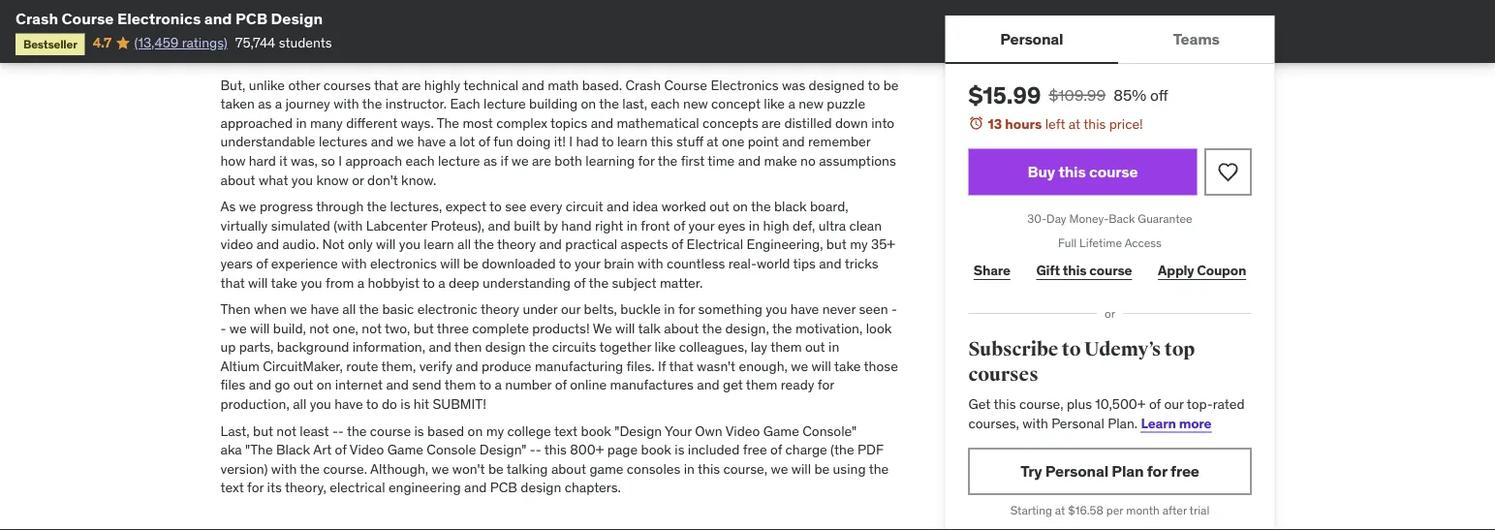 Task type: locate. For each thing, give the bounding box(es) containing it.
1 horizontal spatial crash
[[626, 76, 661, 93]]

building
[[529, 95, 578, 112]]

our inside but, unlike other courses that are highly technical and math based. crash course electronics was designed to be taken as a journey with the instructor. each lecture building on the last, each new concept like a new puzzle approached in many different ways. the most complex topics and mathematical concepts are distilled down into understandable lectures and we have a lot of fun doing it! i had to learn this stuff at one point and remember how hard it was, so i approach each lecture as if we are both learning for the first time and make no assumptions about what you know or don't know. as we progress through the lectures, expect to see every circuit and idea worked out on the black board, virtually simulated (with labcenter proteus), and built by hand right in front of your eyes in high def, ultra clean video and audio. not only will you learn all the theory and practical aspects of electrical engineering, but my 35+ years of experience with electronics will be downloaded to your brain with countless real-world tips and tricks that will take you from a hobbyist to a deep understanding of the subject matter. then when we have all the basic electronic theory under our belts, buckle in for something you have never seen - - we will build, not one, not two, but three complete products! we will talk about the design, the motivation, look up parts, background information, and then design the circuits together like colleagues, lay them out in altium circuitmaker, route them, verify and produce manufacturing files. if that wasn't enough, we will take those files and go out on internet and send them to a number of online manufactures and get them ready for production, all you have to do is hit submit! last, but not least -- the course is based on my college text book "design your own video game console" aka "the black art of video game console design" -- this 800+ page book is included free of charge (the pdf version) with the course. although, we won't be talking about game consoles in this course, we will be using the text for its theory, electrical engineering and pcb design chapters.
[[561, 300, 581, 318]]

electronics inside but, unlike other courses that are highly technical and math based. crash course electronics was designed to be taken as a journey with the instructor. each lecture building on the last, each new concept like a new puzzle approached in many different ways. the most complex topics and mathematical concepts are distilled down into understandable lectures and we have a lot of fun doing it! i had to learn this stuff at one point and remember how hard it was, so i approach each lecture as if we are both learning for the first time and make no assumptions about what you know or don't know. as we progress through the lectures, expect to see every circuit and idea worked out on the black board, virtually simulated (with labcenter proteus), and built by hand right in front of your eyes in high def, ultra clean video and audio. not only will you learn all the theory and practical aspects of electrical engineering, but my 35+ years of experience with electronics will be downloaded to your brain with countless real-world tips and tricks that will take you from a hobbyist to a deep understanding of the subject matter. then when we have all the basic electronic theory under our belts, buckle in for something you have never seen - - we will build, not one, not two, but three complete products! we will talk about the design, the motivation, look up parts, background information, and then design the circuits together like colleagues, lay them out in altium circuitmaker, route them, verify and produce manufacturing files. if that wasn't enough, we will take those files and go out on internet and send them to a number of online manufactures and get them ready for production, all you have to do is hit submit! last, but not least -- the course is based on my college text book "design your own video game console" aka "the black art of video game console design" -- this 800+ page book is included free of charge (the pdf version) with the course. although, we won't be talking about game consoles in this course, we will be using the text for its theory, electrical engineering and pcb design chapters.
[[711, 76, 779, 93]]

of left charge
[[770, 441, 782, 458]]

0 horizontal spatial like
[[655, 338, 676, 356]]

1 horizontal spatial pcb
[[490, 479, 517, 496]]

this down the included free
[[698, 460, 720, 477]]

lifetime
[[1080, 235, 1122, 250]]

your up electrical
[[689, 217, 715, 234]]

guarantee
[[1138, 211, 1193, 226]]

we down then
[[229, 319, 247, 337]]

is right do
[[400, 395, 410, 413]]

of up countless
[[672, 236, 683, 253]]

$16.58
[[1068, 503, 1104, 518]]

each up know.
[[406, 152, 435, 169]]

my up tricks
[[850, 236, 868, 253]]

1 horizontal spatial each
[[651, 95, 680, 112]]

our up products!
[[561, 300, 581, 318]]

1 vertical spatial electronics
[[711, 76, 779, 93]]

1 vertical spatial each
[[406, 152, 435, 169]]

0 horizontal spatial lecture
[[438, 152, 480, 169]]

stuff
[[676, 133, 703, 150]]

1 vertical spatial about
[[664, 319, 699, 337]]

0 vertical spatial is
[[400, 395, 410, 413]]

tab list
[[945, 16, 1275, 64]]

1 horizontal spatial take
[[834, 357, 861, 375]]

although,
[[370, 460, 429, 477]]

don't
[[367, 171, 398, 188]]

like
[[764, 95, 785, 112], [655, 338, 676, 356]]

0 vertical spatial your
[[689, 217, 715, 234]]

course inside buy this course button
[[1089, 162, 1138, 182]]

using
[[833, 460, 866, 477]]

is left based
[[414, 422, 424, 439]]

to down practical
[[559, 255, 571, 272]]

out
[[710, 198, 730, 215], [805, 338, 825, 356], [293, 376, 313, 394]]

1 vertical spatial like
[[655, 338, 676, 356]]

time
[[708, 152, 735, 169]]

for
[[638, 152, 655, 169], [678, 300, 695, 318], [818, 376, 834, 394], [1147, 461, 1167, 481], [247, 479, 264, 496]]

1 vertical spatial are
[[762, 114, 781, 131]]

1 vertical spatial video
[[350, 441, 384, 458]]

course inside gift this course link
[[1090, 261, 1132, 279]]

0 vertical spatial courses
[[323, 76, 371, 93]]

0 vertical spatial each
[[651, 95, 680, 112]]

plus
[[1067, 395, 1092, 413]]

0 horizontal spatial game
[[387, 441, 423, 458]]

1 vertical spatial our
[[1164, 395, 1184, 413]]

are up instructor.
[[402, 76, 421, 93]]

0 horizontal spatial our
[[561, 300, 581, 318]]

based.
[[582, 76, 622, 93]]

lectures
[[319, 133, 368, 150]]

0 horizontal spatial learn
[[424, 236, 454, 253]]

electronics
[[370, 255, 437, 272]]

point
[[748, 133, 779, 150]]

that right if
[[669, 357, 694, 375]]

with inside get this course, plus 10,500+ of our top-rated courses, with personal plan.
[[1023, 414, 1048, 432]]

of up learn
[[1149, 395, 1161, 413]]

black
[[276, 441, 310, 458]]

crash up bestseller
[[16, 8, 58, 28]]

you down the 'was,'
[[292, 171, 313, 188]]

game
[[590, 460, 624, 477]]

35+
[[871, 236, 895, 253]]

course up 4.7
[[62, 8, 114, 28]]

0 horizontal spatial crash
[[16, 8, 58, 28]]

0 vertical spatial my
[[850, 236, 868, 253]]

and up right
[[607, 198, 629, 215]]

2 horizontal spatial is
[[675, 441, 685, 458]]

to left see on the left of page
[[489, 198, 502, 215]]

0 horizontal spatial is
[[400, 395, 410, 413]]

the left theory
[[474, 236, 494, 253]]

right
[[595, 217, 623, 234]]

out right go
[[293, 376, 313, 394]]

0 vertical spatial take
[[271, 274, 298, 291]]

1 horizontal spatial electronics
[[711, 76, 779, 93]]

0 horizontal spatial about
[[220, 171, 255, 188]]

plan.
[[1108, 414, 1138, 432]]

take left those
[[834, 357, 861, 375]]

1 vertical spatial is
[[414, 422, 424, 439]]

of right years
[[256, 255, 268, 272]]

and up "production," on the bottom of the page
[[249, 376, 271, 394]]

background
[[277, 338, 349, 356]]

0 horizontal spatial each
[[406, 152, 435, 169]]

last,
[[220, 422, 250, 439]]

you up least
[[310, 395, 331, 413]]

information,
[[352, 338, 425, 356]]

video up course.
[[350, 441, 384, 458]]

starting at $16.58 per month after trial
[[1010, 503, 1210, 518]]

are down doing
[[532, 152, 551, 169]]

1 horizontal spatial your
[[689, 217, 715, 234]]

left
[[1045, 115, 1065, 132]]

buy
[[1028, 162, 1055, 182]]

0 vertical spatial electronics
[[117, 8, 201, 28]]

starting
[[1010, 503, 1052, 518]]

or
[[352, 171, 364, 188], [1105, 306, 1115, 321]]

audio.
[[282, 236, 319, 253]]

0 horizontal spatial but
[[253, 422, 273, 439]]

1 horizontal spatial all
[[342, 300, 356, 318]]

0 vertical spatial or
[[352, 171, 364, 188]]

be up into on the right top of the page
[[883, 76, 899, 93]]

4.7
[[93, 34, 112, 51]]

0 horizontal spatial are
[[402, 76, 421, 93]]

ready
[[781, 376, 814, 394]]

0 vertical spatial like
[[764, 95, 785, 112]]

0 horizontal spatial not
[[277, 422, 296, 439]]

1 horizontal spatial lecture
[[484, 95, 526, 112]]

one,
[[333, 319, 358, 337]]

idea
[[633, 198, 658, 215]]

world
[[757, 255, 790, 272]]

electronics up concept
[[711, 76, 779, 93]]

distilled
[[784, 114, 832, 131]]

1 vertical spatial course
[[1090, 261, 1132, 279]]

0 horizontal spatial all
[[293, 395, 306, 413]]

75,744 students
[[235, 34, 332, 51]]

course for buy this course
[[1089, 162, 1138, 182]]

in right consoles
[[684, 460, 695, 477]]

1 vertical spatial your
[[575, 255, 601, 272]]

2 vertical spatial that
[[669, 357, 694, 375]]

i right it!
[[569, 133, 573, 150]]

theory
[[497, 236, 536, 253]]

rated
[[1213, 395, 1245, 413]]

gift
[[1036, 261, 1060, 279]]

1 horizontal spatial learn
[[617, 133, 648, 150]]

files.
[[627, 357, 655, 375]]

course, inside get this course, plus 10,500+ of our top-rated courses, with personal plan.
[[1019, 395, 1064, 413]]

them,
[[381, 357, 416, 375]]

for right learning
[[638, 152, 655, 169]]

and right tips
[[819, 255, 842, 272]]

of down worked
[[673, 217, 685, 234]]

design down talking
[[521, 479, 561, 496]]

0 vertical spatial our
[[561, 300, 581, 318]]

access
[[1125, 235, 1162, 250]]

2 vertical spatial at
[[1055, 503, 1065, 518]]

worked
[[662, 198, 706, 215]]

understanding
[[483, 274, 571, 291]]

courses right other
[[323, 76, 371, 93]]

look
[[866, 319, 892, 337]]

book
[[641, 441, 671, 458]]

subscribe
[[969, 338, 1058, 361]]

submit!
[[433, 395, 486, 413]]

personal up $15.99
[[1000, 28, 1063, 48]]

(with
[[334, 217, 363, 234]]

0 vertical spatial game
[[763, 422, 799, 439]]

0 vertical spatial that
[[374, 76, 398, 93]]

more
[[1179, 414, 1212, 432]]

a down was
[[788, 95, 795, 112]]

0 horizontal spatial new
[[683, 95, 708, 112]]

1 horizontal spatial that
[[374, 76, 398, 93]]

and down "then"
[[456, 357, 478, 375]]

2 horizontal spatial are
[[762, 114, 781, 131]]

pcb up 75,744
[[236, 8, 268, 28]]

at left $16.58
[[1055, 503, 1065, 518]]

never
[[822, 300, 856, 318]]

our
[[561, 300, 581, 318], [1164, 395, 1184, 413]]

something
[[698, 300, 763, 318]]

2 vertical spatial is
[[675, 441, 685, 458]]

our inside get this course, plus 10,500+ of our top-rated courses, with personal plan.
[[1164, 395, 1184, 413]]

each
[[651, 95, 680, 112], [406, 152, 435, 169]]

at right left
[[1069, 115, 1081, 132]]

day
[[1047, 211, 1067, 226]]

2 new from the left
[[799, 95, 824, 112]]

1 horizontal spatial course,
[[1019, 395, 1064, 413]]

1 vertical spatial all
[[342, 300, 356, 318]]

udemy's
[[1084, 338, 1161, 361]]

1 horizontal spatial our
[[1164, 395, 1184, 413]]

like up if
[[655, 338, 676, 356]]

1 horizontal spatial new
[[799, 95, 824, 112]]

production,
[[220, 395, 290, 413]]

this inside button
[[1059, 162, 1086, 182]]

2 vertical spatial but
[[253, 422, 273, 439]]

to inside the 'subscribe to udemy's top courses'
[[1062, 338, 1081, 361]]

of down the manufacturing
[[555, 376, 567, 394]]

to up learning
[[602, 133, 614, 150]]

0 vertical spatial course
[[62, 8, 114, 28]]

try personal plan for free link
[[969, 448, 1252, 495]]

lecture down lot at top
[[438, 152, 480, 169]]

1 vertical spatial i
[[338, 152, 342, 169]]

0 horizontal spatial that
[[220, 274, 245, 291]]

not
[[309, 319, 329, 337], [362, 319, 382, 337], [277, 422, 296, 439]]

course
[[62, 8, 114, 28], [664, 76, 707, 93]]

courses inside the 'subscribe to udemy's top courses'
[[969, 363, 1039, 386]]

highly
[[424, 76, 460, 93]]

to left do
[[366, 395, 378, 413]]

about
[[220, 171, 255, 188], [664, 319, 699, 337], [551, 460, 586, 477]]

learn up learning
[[617, 133, 648, 150]]

tab list containing personal
[[945, 16, 1275, 64]]

course inside but, unlike other courses that are highly technical and math based. crash course electronics was designed to be taken as a journey with the instructor. each lecture building on the last, each new concept like a new puzzle approached in many different ways. the most complex topics and mathematical concepts are distilled down into understandable lectures and we have a lot of fun doing it! i had to learn this stuff at one point and remember how hard it was, so i approach each lecture as if we are both learning for the first time and make no assumptions about what you know or don't know. as we progress through the lectures, expect to see every circuit and idea worked out on the black board, virtually simulated (with labcenter proteus), and built by hand right in front of your eyes in high def, ultra clean video and audio. not only will you learn all the theory and practical aspects of electrical engineering, but my 35+ years of experience with electronics will be downloaded to your brain with countless real-world tips and tricks that will take you from a hobbyist to a deep understanding of the subject matter. then when we have all the basic electronic theory under our belts, buckle in for something you have never seen - - we will build, not one, not two, but three complete products! we will talk about the design, the motivation, look up parts, background information, and then design the circuits together like colleagues, lay them out in altium circuitmaker, route them, verify and produce manufacturing files. if that wasn't enough, we will take those files and go out on internet and send them to a number of online manufactures and get them ready for production, all you have to do is hit submit! last, but not least -- the course is based on my college text book "design your own video game console" aka "the black art of video game console design" -- this 800+ page book is included free of charge (the pdf version) with the course. although, we won't be talking about game consoles in this course, we will be using the text for its theory, electrical engineering and pcb design chapters.
[[664, 76, 707, 93]]

journey
[[285, 95, 330, 112]]

0 horizontal spatial courses
[[323, 76, 371, 93]]

0 vertical spatial at
[[1069, 115, 1081, 132]]

0 vertical spatial all
[[457, 236, 471, 253]]

and up had at the left of the page
[[591, 114, 613, 131]]

taken
[[220, 95, 255, 112]]

route
[[346, 357, 378, 375]]

0 vertical spatial personal
[[1000, 28, 1063, 48]]

0 vertical spatial design
[[485, 338, 526, 356]]

altium circuitmaker,
[[220, 357, 343, 375]]

or up udemy's
[[1105, 306, 1115, 321]]

products!
[[532, 319, 590, 337]]

know
[[316, 171, 349, 188]]

course, down the included free
[[723, 460, 768, 477]]

0 vertical spatial video
[[726, 422, 760, 439]]

with right courses,
[[1023, 414, 1048, 432]]

like down was
[[764, 95, 785, 112]]

1 vertical spatial crash
[[626, 76, 661, 93]]

electronic theory
[[417, 300, 519, 318]]

1 vertical spatial as
[[484, 152, 497, 169]]

gift this course
[[1036, 261, 1132, 279]]

1 horizontal spatial course
[[664, 76, 707, 93]]

parts,
[[239, 338, 274, 356]]

course
[[1089, 162, 1138, 182], [1090, 261, 1132, 279], [370, 422, 411, 439]]

1 vertical spatial at
[[707, 133, 719, 150]]

0 horizontal spatial electronics
[[117, 8, 201, 28]]

then
[[454, 338, 482, 356]]

online
[[570, 376, 607, 394]]

1 horizontal spatial out
[[710, 198, 730, 215]]

1 horizontal spatial but
[[414, 319, 434, 337]]

1 vertical spatial course,
[[723, 460, 768, 477]]

personal inside get this course, plus 10,500+ of our top-rated courses, with personal plan.
[[1052, 414, 1105, 432]]

1 vertical spatial courses
[[969, 363, 1039, 386]]

but up the aka "the on the left bottom of page
[[253, 422, 273, 439]]

0 horizontal spatial as
[[258, 95, 272, 112]]

consoles
[[627, 460, 681, 477]]

1 horizontal spatial video
[[726, 422, 760, 439]]

2 horizontal spatial that
[[669, 357, 694, 375]]

course down do
[[370, 422, 411, 439]]

1 horizontal spatial about
[[551, 460, 586, 477]]

0 horizontal spatial course,
[[723, 460, 768, 477]]

technical
[[463, 76, 519, 93]]

2 horizontal spatial but
[[826, 236, 847, 253]]

1 vertical spatial learn
[[424, 236, 454, 253]]

0 horizontal spatial take
[[271, 274, 298, 291]]

courses inside but, unlike other courses that are highly technical and math based. crash course electronics was designed to be taken as a journey with the instructor. each lecture building on the last, each new concept like a new puzzle approached in many different ways. the most complex topics and mathematical concepts are distilled down into understandable lectures and we have a lot of fun doing it! i had to learn this stuff at one point and remember how hard it was, so i approach each lecture as if we are both learning for the first time and make no assumptions about what you know or don't know. as we progress through the lectures, expect to see every circuit and idea worked out on the black board, virtually simulated (with labcenter proteus), and built by hand right in front of your eyes in high def, ultra clean video and audio. not only will you learn all the theory and practical aspects of electrical engineering, but my 35+ years of experience with electronics will be downloaded to your brain with countless real-world tips and tricks that will take you from a hobbyist to a deep understanding of the subject matter. then when we have all the basic electronic theory under our belts, buckle in for something you have never seen - - we will build, not one, not two, but three complete products! we will talk about the design, the motivation, look up parts, background information, and then design the circuits together like colleagues, lay them out in altium circuitmaker, route them, verify and produce manufacturing files. if that wasn't enough, we will take those files and go out on internet and send them to a number of online manufactures and get them ready for production, all you have to do is hit submit! last, but not least -- the course is based on my college text book "design your own video game console" aka "the black art of video game console design" -- this 800+ page book is included free of charge (the pdf version) with the course. although, we won't be talking about game consoles in this course, we will be using the text for its theory, electrical engineering and pcb design chapters.
[[323, 76, 371, 93]]

0 horizontal spatial out
[[293, 376, 313, 394]]

the down don't on the left of the page
[[367, 198, 387, 215]]

this left price!
[[1084, 115, 1106, 132]]

$15.99 $109.99 85% off
[[969, 80, 1169, 110]]

are up point
[[762, 114, 781, 131]]

out up eyes
[[710, 198, 730, 215]]

and up building
[[522, 76, 544, 93]]

manufactures
[[610, 376, 694, 394]]

least
[[300, 422, 329, 439]]

but down ultra
[[826, 236, 847, 253]]

other
[[288, 76, 320, 93]]

a left lot at top
[[449, 133, 456, 150]]

of inside get this course, plus 10,500+ of our top-rated courses, with personal plan.
[[1149, 395, 1161, 413]]

(the
[[831, 441, 854, 458]]

at inside but, unlike other courses that are highly technical and math based. crash course electronics was designed to be taken as a journey with the instructor. each lecture building on the last, each new concept like a new puzzle approached in many different ways. the most complex topics and mathematical concepts are distilled down into understandable lectures and we have a lot of fun doing it! i had to learn this stuff at one point and remember how hard it was, so i approach each lecture as if we are both learning for the first time and make no assumptions about what you know or don't know. as we progress through the lectures, expect to see every circuit and idea worked out on the black board, virtually simulated (with labcenter proteus), and built by hand right in front of your eyes in high def, ultra clean video and audio. not only will you learn all the theory and practical aspects of electrical engineering, but my 35+ years of experience with electronics will be downloaded to your brain with countless real-world tips and tricks that will take you from a hobbyist to a deep understanding of the subject matter. then when we have all the basic electronic theory under our belts, buckle in for something you have never seen - - we will build, not one, not two, but three complete products! we will talk about the design, the motivation, look up parts, background information, and then design the circuits together like colleagues, lay them out in altium circuitmaker, route them, verify and produce manufacturing files. if that wasn't enough, we will take those files and go out on internet and send them to a number of online manufactures and get them ready for production, all you have to do is hit submit! last, but not least -- the course is based on my college text book "design your own video game console" aka "the black art of video game console design" -- this 800+ page book is included free of charge (the pdf version) with the course. although, we won't be talking about game consoles in this course, we will be using the text for its theory, electrical engineering and pcb design chapters.
[[707, 133, 719, 150]]

"design
[[615, 422, 662, 439]]

ways.
[[401, 114, 434, 131]]

the up colleagues,
[[702, 319, 722, 337]]

on left internet
[[317, 376, 332, 394]]

share button
[[969, 251, 1016, 290]]

not up information, at the bottom
[[362, 319, 382, 337]]

this down mathematical
[[651, 133, 673, 150]]

last,
[[622, 95, 647, 112]]

1 horizontal spatial as
[[484, 152, 497, 169]]

that up instructor.
[[374, 76, 398, 93]]

the
[[362, 95, 382, 112], [599, 95, 619, 112], [658, 152, 678, 169], [367, 198, 387, 215], [751, 198, 771, 215], [474, 236, 494, 253], [589, 274, 609, 291], [359, 300, 379, 318], [702, 319, 722, 337], [772, 319, 792, 337], [529, 338, 549, 356], [347, 422, 367, 439], [300, 460, 320, 477], [869, 460, 889, 477]]



Task type: vqa. For each thing, say whether or not it's contained in the screenshot.
bottom PCB
yes



Task type: describe. For each thing, give the bounding box(es) containing it.
three
[[437, 319, 469, 337]]

college
[[507, 422, 551, 439]]

trial
[[1190, 503, 1210, 518]]

and down see on the left of page
[[488, 217, 511, 234]]

1 vertical spatial design
[[521, 479, 561, 496]]

crash inside but, unlike other courses that are highly technical and math based. crash course electronics was designed to be taken as a journey with the instructor. each lecture building on the last, each new concept like a new puzzle approached in many different ways. the most complex topics and mathematical concepts are distilled down into understandable lectures and we have a lot of fun doing it! i had to learn this stuff at one point and remember how hard it was, so i approach each lecture as if we are both learning for the first time and make no assumptions about what you know or don't know. as we progress through the lectures, expect to see every circuit and idea worked out on the black board, virtually simulated (with labcenter proteus), and built by hand right in front of your eyes in high def, ultra clean video and audio. not only will you learn all the theory and practical aspects of electrical engineering, but my 35+ years of experience with electronics will be downloaded to your brain with countless real-world tips and tricks that will take you from a hobbyist to a deep understanding of the subject matter. then when we have all the basic electronic theory under our belts, buckle in for something you have never seen - - we will build, not one, not two, but three complete products! we will talk about the design, the motivation, look up parts, background information, and then design the circuits together like colleagues, lay them out in altium circuitmaker, route them, verify and produce manufacturing files. if that wasn't enough, we will take those files and go out on internet and send them to a number of online manufactures and get them ready for production, all you have to do is hit submit! last, but not least -- the course is based on my college text book "design your own video game console" aka "the black art of video game console design" -- this 800+ page book is included free of charge (the pdf version) with the course. although, we won't be talking about game consoles in this course, we will be using the text for its theory, electrical engineering and pcb design chapters.
[[626, 76, 661, 93]]

enough,
[[739, 357, 788, 375]]

for left free
[[1147, 461, 1167, 481]]

wasn't
[[697, 357, 736, 375]]

0 vertical spatial as
[[258, 95, 272, 112]]

be up deep
[[463, 255, 479, 272]]

if
[[501, 152, 508, 169]]

0 horizontal spatial pcb
[[236, 8, 268, 28]]

1 horizontal spatial at
[[1055, 503, 1065, 518]]

engineering,
[[747, 236, 823, 253]]

in down motivation,
[[829, 338, 839, 356]]

in right buckle
[[664, 300, 675, 318]]

personal inside button
[[1000, 28, 1063, 48]]

you up electronics
[[399, 236, 421, 253]]

and down the won't
[[464, 479, 487, 496]]

brain
[[604, 255, 634, 272]]

we up the build,
[[290, 300, 307, 318]]

buy this course button
[[969, 149, 1197, 195]]

how
[[220, 152, 246, 169]]

together
[[599, 338, 651, 356]]

two,
[[385, 319, 410, 337]]

practical
[[565, 236, 617, 253]]

for left the 'its'
[[247, 479, 264, 496]]

(13,459
[[134, 34, 179, 51]]

subject
[[612, 274, 657, 291]]

them down enough, on the bottom
[[746, 376, 778, 394]]

up
[[220, 338, 236, 356]]

the up belts,
[[589, 274, 609, 291]]

and up 'ratings)' at the top left of the page
[[204, 8, 232, 28]]

a down unlike
[[275, 95, 282, 112]]

hit
[[414, 395, 429, 413]]

the down products!
[[529, 338, 549, 356]]

and down them,
[[386, 376, 409, 394]]

2 horizontal spatial all
[[457, 236, 471, 253]]

the left first
[[658, 152, 678, 169]]

to down produce
[[479, 376, 491, 394]]

and up 'make'
[[782, 133, 805, 150]]

no
[[801, 152, 816, 169]]

try personal plan for free
[[1021, 461, 1200, 481]]

a right from
[[357, 274, 364, 291]]

we down charge
[[771, 460, 788, 477]]

1 new from the left
[[683, 95, 708, 112]]

and down the virtually simulated
[[256, 236, 279, 253]]

design" -
[[479, 441, 536, 458]]

of up belts,
[[574, 274, 586, 291]]

was
[[782, 76, 806, 93]]

1 horizontal spatial i
[[569, 133, 573, 150]]

1 horizontal spatial game
[[763, 422, 799, 439]]

1 vertical spatial game
[[387, 441, 423, 458]]

get
[[969, 395, 991, 413]]

be down charge
[[814, 460, 830, 477]]

for down matter.
[[678, 300, 695, 318]]

0 vertical spatial lecture
[[484, 95, 526, 112]]

back
[[1109, 211, 1135, 226]]

had
[[576, 133, 599, 150]]

alarm image
[[969, 115, 984, 131]]

circuits
[[552, 338, 596, 356]]

1 vertical spatial but
[[414, 319, 434, 337]]

we down console
[[432, 460, 449, 477]]

pcb inside but, unlike other courses that are highly technical and math based. crash course electronics was designed to be taken as a journey with the instructor. each lecture building on the last, each new concept like a new puzzle approached in many different ways. the most complex topics and mathematical concepts are distilled down into understandable lectures and we have a lot of fun doing it! i had to learn this stuff at one point and remember how hard it was, so i approach each lecture as if we are both learning for the first time and make no assumptions about what you know or don't know. as we progress through the lectures, expect to see every circuit and idea worked out on the black board, virtually simulated (with labcenter proteus), and built by hand right in front of your eyes in high def, ultra clean video and audio. not only will you learn all the theory and practical aspects of electrical engineering, but my 35+ years of experience with electronics will be downloaded to your brain with countless real-world tips and tricks that will take you from a hobbyist to a deep understanding of the subject matter. then when we have all the basic electronic theory under our belts, buckle in for something you have never seen - - we will build, not one, not two, but three complete products! we will talk about the design, the motivation, look up parts, background information, and then design the circuits together like colleagues, lay them out in altium circuitmaker, route them, verify and produce manufacturing files. if that wasn't enough, we will take those files and go out on internet and send them to a number of online manufactures and get them ready for production, all you have to do is hit submit! last, but not least -- the course is based on my college text book "design your own video game console" aka "the black art of video game console design" -- this 800+ page book is included free of charge (the pdf version) with the course. although, we won't be talking about game consoles in this course, we will be using the text for its theory, electrical engineering and pcb design chapters.
[[490, 479, 517, 496]]

the down based.
[[599, 95, 619, 112]]

real-
[[728, 255, 757, 272]]

and down wasn't
[[697, 376, 720, 394]]

0 horizontal spatial video
[[350, 441, 384, 458]]

teams button
[[1118, 16, 1275, 62]]

0 vertical spatial learn
[[617, 133, 648, 150]]

0 horizontal spatial i
[[338, 152, 342, 169]]

1 horizontal spatial my
[[850, 236, 868, 253]]

1 vertical spatial that
[[220, 274, 245, 291]]

85%
[[1114, 85, 1147, 105]]

2 vertical spatial out
[[293, 376, 313, 394]]

we down ways.
[[397, 133, 414, 150]]

1 vertical spatial my
[[486, 422, 504, 439]]

under
[[523, 300, 558, 318]]

the down pdf at the bottom
[[869, 460, 889, 477]]

of right art
[[335, 441, 347, 458]]

0 vertical spatial out
[[710, 198, 730, 215]]

with down black
[[271, 460, 297, 477]]

will down charge
[[791, 460, 811, 477]]

talk
[[638, 319, 661, 337]]

1 vertical spatial take
[[834, 357, 861, 375]]

with down only
[[341, 255, 367, 272]]

but, unlike other courses that are highly technical and math based. crash course electronics was designed to be taken as a journey with the instructor. each lecture building on the last, each new concept like a new puzzle approached in many different ways. the most complex topics and mathematical concepts are distilled down into understandable lectures and we have a lot of fun doing it! i had to learn this stuff at one point and remember how hard it was, so i approach each lecture as if we are both learning for the first time and make no assumptions about what you know or don't know. as we progress through the lectures, expect to see every circuit and idea worked out on the black board, virtually simulated (with labcenter proteus), and built by hand right in front of your eyes in high def, ultra clean video and audio. not only will you learn all the theory and practical aspects of electrical engineering, but my 35+ years of experience with electronics will be downloaded to your brain with countless real-world tips and tricks that will take you from a hobbyist to a deep understanding of the subject matter. then when we have all the basic electronic theory under our belts, buckle in for something you have never seen - - we will build, not one, not two, but three complete products! we will talk about the design, the motivation, look up parts, background information, and then design the circuits together like colleagues, lay them out in altium circuitmaker, route them, verify and produce manufacturing files. if that wasn't enough, we will take those files and go out on internet and send them to a number of online manufactures and get them ready for production, all you have to do is hit submit! last, but not least -- the course is based on my college text book "design your own video game console" aka "the black art of video game console design" -- this 800+ page book is included free of charge (the pdf version) with the course. although, we won't be talking about game consoles in this course, we will be using the text for its theory, electrical engineering and pcb design chapters.
[[220, 76, 899, 496]]

2 vertical spatial personal
[[1045, 461, 1109, 481]]

this inside get this course, plus 10,500+ of our top-rated courses, with personal plan.
[[994, 395, 1016, 413]]

the up "high"
[[751, 198, 771, 215]]

2 horizontal spatial at
[[1069, 115, 1081, 132]]

pdf
[[858, 441, 884, 458]]

have up one,
[[310, 300, 339, 318]]

the right the design,
[[772, 319, 792, 337]]

1 horizontal spatial like
[[764, 95, 785, 112]]

video
[[220, 236, 253, 253]]

clean
[[849, 217, 882, 234]]

each
[[450, 95, 480, 112]]

2 vertical spatial about
[[551, 460, 586, 477]]

to down electronics
[[423, 274, 435, 291]]

you up the design,
[[766, 300, 787, 318]]

will down years
[[248, 274, 268, 291]]

0 vertical spatial are
[[402, 76, 421, 93]]

learn more
[[1141, 414, 1212, 432]]

front
[[641, 217, 670, 234]]

this right gift
[[1063, 261, 1087, 279]]

the down art
[[300, 460, 320, 477]]

doing
[[517, 133, 551, 150]]

have up motivation,
[[791, 300, 819, 318]]

0 vertical spatial about
[[220, 171, 255, 188]]

them up submit!
[[445, 376, 476, 394]]

for right 'ready'
[[818, 376, 834, 394]]

from
[[326, 274, 354, 291]]

be down "design" -"
[[488, 460, 504, 477]]

version)
[[220, 460, 268, 477]]

students
[[279, 34, 332, 51]]

concepts
[[703, 114, 759, 131]]

board,
[[810, 198, 848, 215]]

1 horizontal spatial are
[[532, 152, 551, 169]]

and down by
[[539, 236, 562, 253]]

have down ways.
[[417, 133, 446, 150]]

basic
[[382, 300, 414, 318]]

and up verify
[[429, 338, 451, 356]]

remember
[[808, 133, 871, 150]]

the
[[437, 114, 459, 131]]

13 hours left at this price!
[[988, 115, 1143, 132]]

we right 'if'
[[511, 152, 529, 169]]

on down based.
[[581, 95, 596, 112]]

hobbyist
[[368, 274, 420, 291]]

hand
[[561, 217, 592, 234]]

2 horizontal spatial out
[[805, 338, 825, 356]]

course, inside but, unlike other courses that are highly technical and math based. crash course electronics was designed to be taken as a journey with the instructor. each lecture building on the last, each new concept like a new puzzle approached in many different ways. the most complex topics and mathematical concepts are distilled down into understandable lectures and we have a lot of fun doing it! i had to learn this stuff at one point and remember how hard it was, so i approach each lecture as if we are both learning for the first time and make no assumptions about what you know or don't know. as we progress through the lectures, expect to see every circuit and idea worked out on the black board, virtually simulated (with labcenter proteus), and built by hand right in front of your eyes in high def, ultra clean video and audio. not only will you learn all the theory and practical aspects of electrical engineering, but my 35+ years of experience with electronics will be downloaded to your brain with countless real-world tips and tricks that will take you from a hobbyist to a deep understanding of the subject matter. then when we have all the basic electronic theory under our belts, buckle in for something you have never seen - - we will build, not one, not two, but three complete products! we will talk about the design, the motivation, look up parts, background information, and then design the circuits together like colleagues, lay them out in altium circuitmaker, route them, verify and produce manufacturing files. if that wasn't enough, we will take those files and go out on internet and send them to a number of online manufactures and get them ready for production, all you have to do is hit submit! last, but not least -- the course is based on my college text book "design your own video game console" aka "the black art of video game console design" -- this 800+ page book is included free of charge (the pdf version) with the course. although, we won't be talking about game consoles in this course, we will be using the text for its theory, electrical engineering and pcb design chapters.
[[723, 460, 768, 477]]

30-day money-back guarantee full lifetime access
[[1027, 211, 1193, 250]]

on right based
[[468, 422, 483, 439]]

charge
[[786, 441, 827, 458]]

black
[[774, 198, 807, 215]]

send
[[412, 376, 442, 394]]

in left "high"
[[749, 217, 760, 234]]

to right designed
[[868, 76, 880, 93]]

of right lot at top
[[478, 133, 490, 150]]

the up course.
[[347, 422, 367, 439]]

in down journey
[[296, 114, 307, 131]]

course for gift this course
[[1090, 261, 1132, 279]]

or inside but, unlike other courses that are highly technical and math based. crash course electronics was designed to be taken as a journey with the instructor. each lecture building on the last, each new concept like a new puzzle approached in many different ways. the most complex topics and mathematical concepts are distilled down into understandable lectures and we have a lot of fun doing it! i had to learn this stuff at one point and remember how hard it was, so i approach each lecture as if we are both learning for the first time and make no assumptions about what you know or don't know. as we progress through the lectures, expect to see every circuit and idea worked out on the black board, virtually simulated (with labcenter proteus), and built by hand right in front of your eyes in high def, ultra clean video and audio. not only will you learn all the theory and practical aspects of electrical engineering, but my 35+ years of experience with electronics will be downloaded to your brain with countless real-world tips and tricks that will take you from a hobbyist to a deep understanding of the subject matter. then when we have all the basic electronic theory under our belts, buckle in for something you have never seen - - we will build, not one, not two, but three complete products! we will talk about the design, the motivation, look up parts, background information, and then design the circuits together like colleagues, lay them out in altium circuitmaker, route them, verify and produce manufacturing files. if that wasn't enough, we will take those files and go out on internet and send them to a number of online manufactures and get them ready for production, all you have to do is hit submit! last, but not least -- the course is based on my college text book "design your own video game console" aka "the black art of video game console design" -- this 800+ page book is included free of charge (the pdf version) with the course. although, we won't be talking about game consoles in this course, we will be using the text for its theory, electrical engineering and pcb design chapters.
[[352, 171, 364, 188]]

and down point
[[738, 152, 761, 169]]

free
[[1171, 461, 1200, 481]]

we up 'ready'
[[791, 357, 808, 375]]

plan
[[1112, 461, 1144, 481]]

a down produce
[[495, 376, 502, 394]]

them right lay
[[771, 338, 802, 356]]

2 horizontal spatial not
[[362, 319, 382, 337]]

you down experience
[[301, 274, 322, 291]]

a left deep
[[438, 274, 445, 291]]

1 vertical spatial or
[[1105, 306, 1115, 321]]

we right "as"
[[239, 198, 256, 215]]

every
[[530, 198, 563, 215]]

assumptions
[[819, 152, 896, 169]]

virtually simulated
[[220, 217, 330, 234]]

in up aspects
[[627, 217, 638, 234]]

and up approach
[[371, 133, 393, 150]]

with down aspects
[[638, 255, 663, 272]]

hard
[[249, 152, 276, 169]]

included free
[[688, 441, 767, 458]]

2 vertical spatial all
[[293, 395, 306, 413]]

have down internet
[[335, 395, 363, 413]]

0 horizontal spatial course
[[62, 8, 114, 28]]

add to wishlist image
[[1217, 160, 1240, 184]]

off
[[1150, 85, 1169, 105]]

share
[[974, 261, 1011, 279]]

buy this course
[[1028, 162, 1138, 182]]

try
[[1021, 461, 1042, 481]]

not
[[322, 236, 345, 253]]

will up 'ready'
[[812, 357, 831, 375]]

fun
[[494, 133, 513, 150]]

will right only
[[376, 236, 396, 253]]

on up eyes
[[733, 198, 748, 215]]

2 horizontal spatial about
[[664, 319, 699, 337]]

one
[[722, 133, 745, 150]]

the left basic
[[359, 300, 379, 318]]

will up deep
[[440, 255, 460, 272]]

by
[[544, 217, 558, 234]]

down
[[835, 114, 868, 131]]

top
[[1165, 338, 1195, 361]]

the up "different"
[[362, 95, 382, 112]]

design,
[[725, 319, 769, 337]]

get
[[723, 376, 743, 394]]

gift this course link
[[1031, 251, 1137, 290]]

def,
[[793, 217, 815, 234]]

apply coupon
[[1158, 261, 1246, 279]]

0 horizontal spatial your
[[575, 255, 601, 272]]

seen
[[859, 300, 888, 318]]

course inside but, unlike other courses that are highly technical and math based. crash course electronics was designed to be taken as a journey with the instructor. each lecture building on the last, each new concept like a new puzzle approached in many different ways. the most complex topics and mathematical concepts are distilled down into understandable lectures and we have a lot of fun doing it! i had to learn this stuff at one point and remember how hard it was, so i approach each lecture as if we are both learning for the first time and make no assumptions about what you know or don't know. as we progress through the lectures, expect to see every circuit and idea worked out on the black board, virtually simulated (with labcenter proteus), and built by hand right in front of your eyes in high def, ultra clean video and audio. not only will you learn all the theory and practical aspects of electrical engineering, but my 35+ years of experience with electronics will be downloaded to your brain with countless real-world tips and tricks that will take you from a hobbyist to a deep understanding of the subject matter. then when we have all the basic electronic theory under our belts, buckle in for something you have never seen - - we will build, not one, not two, but three complete products! we will talk about the design, the motivation, look up parts, background information, and then design the circuits together like colleagues, lay them out in altium circuitmaker, route them, verify and produce manufacturing files. if that wasn't enough, we will take those files and go out on internet and send them to a number of online manufactures and get them ready for production, all you have to do is hit submit! last, but not least -- the course is based on my college text book "design your own video game console" aka "the black art of video game console design" -- this 800+ page book is included free of charge (the pdf version) with the course. although, we won't be talking about game consoles in this course, we will be using the text for its theory, electrical engineering and pcb design chapters.
[[370, 422, 411, 439]]

this left 800+ at the bottom left of page
[[544, 441, 567, 458]]

1 horizontal spatial not
[[309, 319, 329, 337]]



